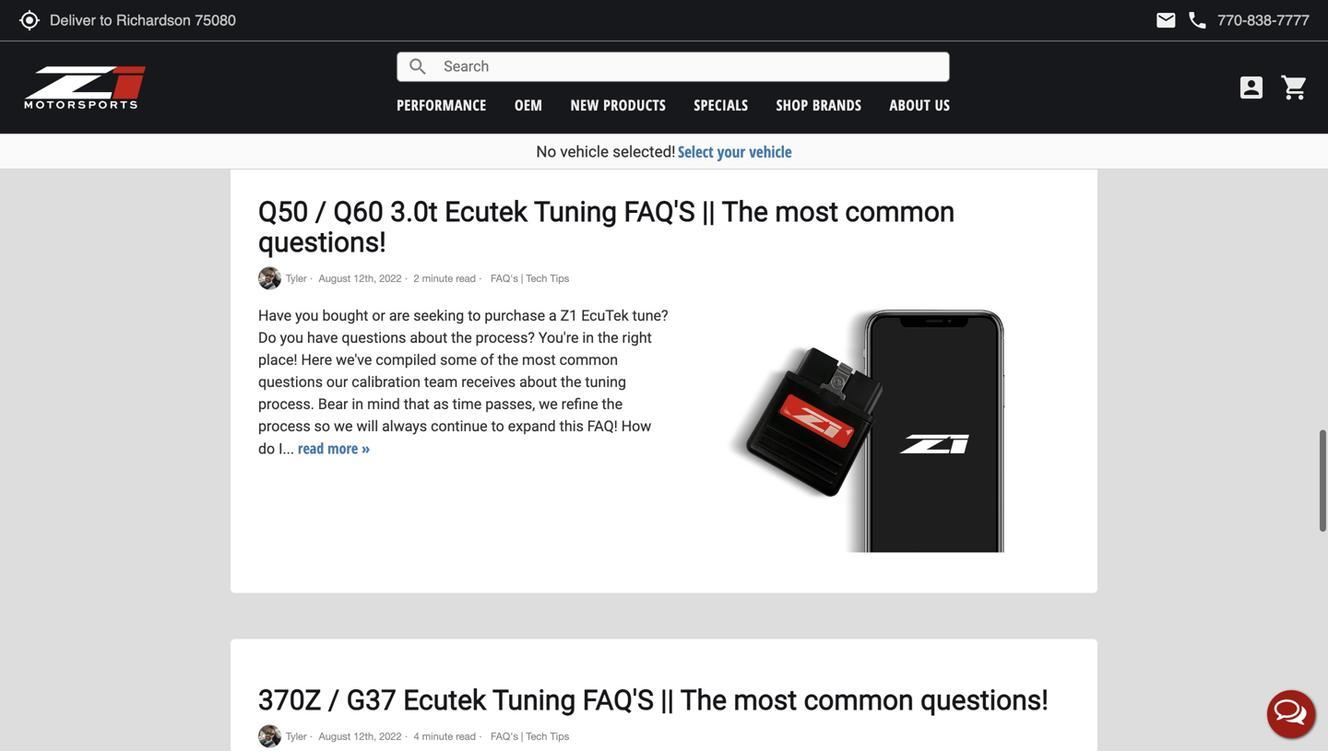 Task type: vqa. For each thing, say whether or not it's contained in the screenshot.
the topmost the z1 Image
no



Task type: locate. For each thing, give the bounding box(es) containing it.
vehicle
[[749, 141, 792, 162], [560, 143, 609, 161]]

compiled
[[376, 351, 436, 369]]

2 tips from the top
[[550, 731, 569, 743]]

1 faq's from the top
[[491, 273, 518, 285]]

1 vertical spatial august
[[319, 731, 351, 743]]

1 vertical spatial 12th,
[[354, 731, 376, 743]]

1 vertical spatial /
[[328, 685, 340, 717]]

2 vertical spatial most
[[734, 685, 797, 717]]

q50 / q60 3.0t ecutek tuning faq's || the most common questions! link
[[258, 196, 955, 259]]

/ inside q50 / q60 3.0t ecutek tuning faq's || the most common questions!
[[315, 196, 327, 228]]

faq's
[[491, 273, 518, 285], [491, 731, 518, 743]]

products
[[603, 95, 666, 115]]

1 vertical spatial |
[[521, 731, 523, 743]]

0 vertical spatial questions!
[[258, 226, 386, 259]]

tech
[[526, 273, 547, 285], [526, 731, 547, 743]]

1 vertical spatial tech
[[526, 731, 547, 743]]

faq's                                                                              |                                                                                                            tech tips for 4 minute read
[[488, 731, 569, 743]]

questions!
[[258, 226, 386, 259], [921, 685, 1049, 717]]

0 horizontal spatial /
[[315, 196, 327, 228]]

account_box link
[[1232, 73, 1271, 102]]

2022 left 2
[[379, 273, 402, 285]]

minute right 2
[[422, 273, 453, 285]]

12th, for 4
[[354, 731, 376, 743]]

faq's                                                                              |                                                                                                            tech tips right 4 minute read
[[488, 731, 569, 743]]

| right 4 minute read
[[521, 731, 523, 743]]

august 12th, 2022 for 2 minute read
[[319, 273, 402, 285]]

0 horizontal spatial in
[[352, 396, 364, 413]]

tech up purchase
[[526, 273, 547, 285]]

continue
[[431, 418, 488, 435]]

common inside q50 / q60 3.0t ecutek tuning faq's || the most common questions!
[[845, 196, 955, 228]]

1 august from the top
[[319, 273, 351, 285]]

1 vertical spatial tyler
[[286, 731, 307, 743]]

12th,
[[354, 273, 376, 285], [354, 731, 376, 743]]

minute
[[422, 273, 453, 285], [422, 731, 453, 743]]

1 horizontal spatial in
[[582, 329, 594, 347]]

0 horizontal spatial questions!
[[258, 226, 386, 259]]

2022 left '4'
[[379, 731, 402, 743]]

q50 / q60 3.0t ecutek tuning faq's || the most common questions! image
[[688, 267, 1070, 553]]

in
[[582, 329, 594, 347], [352, 396, 364, 413]]

the up refine
[[561, 374, 581, 391]]

oem link
[[515, 95, 543, 115]]

1 tyler from the top
[[286, 273, 307, 285]]

tyler right tyler icon
[[286, 731, 307, 743]]

0 vertical spatial faq's
[[491, 273, 518, 285]]

to
[[468, 307, 481, 325], [491, 418, 504, 435]]

2 | from the top
[[521, 731, 523, 743]]

q50
[[258, 196, 308, 228]]

1 vertical spatial tips
[[550, 731, 569, 743]]

read for 2 minute read
[[456, 273, 476, 285]]

2 faq's                                                                              |                                                                                                            tech tips from the top
[[488, 731, 569, 743]]

0 horizontal spatial about
[[410, 329, 448, 347]]

2 minute read
[[414, 273, 476, 285]]

1 vertical spatial august 12th, 2022
[[319, 731, 402, 743]]

1 vertical spatial most
[[522, 351, 556, 369]]

process.
[[258, 396, 314, 413]]

august 12th, 2022 down g37
[[319, 731, 402, 743]]

0 vertical spatial |
[[521, 273, 523, 285]]

0 vertical spatial ecutek
[[445, 196, 528, 228]]

the
[[451, 329, 472, 347], [598, 329, 619, 347], [498, 351, 518, 369], [561, 374, 581, 391], [602, 396, 623, 413]]

2022 for 2
[[379, 273, 402, 285]]

0 vertical spatial common
[[845, 196, 955, 228]]

1 horizontal spatial /
[[328, 685, 340, 717]]

2 august from the top
[[319, 731, 351, 743]]

||
[[702, 196, 716, 228], [661, 685, 674, 717]]

3.0t
[[390, 196, 438, 228]]

faq!
[[587, 418, 618, 435]]

ecutek inside q50 / q60 3.0t ecutek tuning faq's || the most common questions!
[[445, 196, 528, 228]]

faq's                                                                              |                                                                                                            tech tips
[[488, 273, 569, 285], [488, 731, 569, 743]]

1 vertical spatial 2022
[[379, 731, 402, 743]]

2022 for 4
[[379, 731, 402, 743]]

we right so
[[334, 418, 353, 435]]

0 horizontal spatial ||
[[661, 685, 674, 717]]

tips
[[550, 273, 569, 285], [550, 731, 569, 743]]

common
[[845, 196, 955, 228], [560, 351, 618, 369], [804, 685, 914, 717]]

2 minute from the top
[[422, 731, 453, 743]]

1 vertical spatial ||
[[661, 685, 674, 717]]

to right the seeking
[[468, 307, 481, 325]]

/ left g37
[[328, 685, 340, 717]]

ecutek right 3.0t
[[445, 196, 528, 228]]

we've
[[336, 351, 372, 369]]

2 2022 from the top
[[379, 731, 402, 743]]

1 horizontal spatial about
[[519, 374, 557, 391]]

faq's
[[624, 196, 695, 228], [583, 685, 654, 717]]

1 vertical spatial we
[[334, 418, 353, 435]]

0 horizontal spatial we
[[334, 418, 353, 435]]

2 august 12th, 2022 from the top
[[319, 731, 402, 743]]

questions
[[342, 329, 406, 347], [258, 374, 323, 391]]

mail
[[1155, 9, 1177, 31]]

0 vertical spatial august 12th, 2022
[[319, 273, 402, 285]]

about
[[410, 329, 448, 347], [519, 374, 557, 391]]

12th, down g37
[[354, 731, 376, 743]]

august
[[319, 273, 351, 285], [319, 731, 351, 743]]

/ right q50
[[315, 196, 327, 228]]

1 horizontal spatial questions
[[342, 329, 406, 347]]

0 vertical spatial tuning
[[534, 196, 617, 228]]

| up purchase
[[521, 273, 523, 285]]

tyler for 2 minute read
[[286, 273, 307, 285]]

2 tyler from the top
[[286, 731, 307, 743]]

selected!
[[613, 143, 676, 161]]

in down ecutek
[[582, 329, 594, 347]]

we
[[539, 396, 558, 413], [334, 418, 353, 435]]

0 vertical spatial faq's
[[624, 196, 695, 228]]

shopping_cart
[[1280, 73, 1310, 102]]

mail link
[[1155, 9, 1177, 31]]

0 vertical spatial august
[[319, 273, 351, 285]]

2 vertical spatial common
[[804, 685, 914, 717]]

1 vertical spatial questions
[[258, 374, 323, 391]]

tips for 4 minute read
[[550, 731, 569, 743]]

specials
[[694, 95, 748, 115]]

1 august 12th, 2022 from the top
[[319, 273, 402, 285]]

about
[[890, 95, 931, 115]]

1 vertical spatial faq's                                                                              |                                                                                                            tech tips
[[488, 731, 569, 743]]

1 vertical spatial in
[[352, 396, 364, 413]]

tyler image
[[258, 726, 281, 749]]

new products
[[571, 95, 666, 115]]

the
[[722, 196, 768, 228], [680, 685, 727, 717]]

0 horizontal spatial to
[[468, 307, 481, 325]]

1 tips from the top
[[550, 273, 569, 285]]

we up the 'expand'
[[539, 396, 558, 413]]

august up 'bought'
[[319, 273, 351, 285]]

0 vertical spatial 12th,
[[354, 273, 376, 285]]

the down tuning
[[602, 396, 623, 413]]

our
[[326, 374, 348, 391]]

faq's right 4 minute read
[[491, 731, 518, 743]]

common inside have you bought or are seeking to purchase a z1 ecutek tune? do you have questions about the process? you're in the right place! here we've compiled some of the most common questions our calibration team receives about the tuning process. bear in mind that as time passes, we refine the process so we will always continue to expand this faq! how do i...
[[560, 351, 618, 369]]

0 vertical spatial about
[[410, 329, 448, 347]]

oem
[[515, 95, 543, 115]]

mind
[[367, 396, 400, 413]]

to down passes,
[[491, 418, 504, 435]]

0 vertical spatial questions
[[342, 329, 406, 347]]

0 vertical spatial most
[[775, 196, 838, 228]]

1 2022 from the top
[[379, 273, 402, 285]]

as
[[433, 396, 449, 413]]

you up have
[[295, 307, 319, 325]]

faq's up purchase
[[491, 273, 518, 285]]

0 vertical spatial we
[[539, 396, 558, 413]]

that
[[404, 396, 430, 413]]

vehicle inside no vehicle selected! select your vehicle
[[560, 143, 609, 161]]

0 vertical spatial minute
[[422, 273, 453, 285]]

of
[[480, 351, 494, 369]]

minute right '4'
[[422, 731, 453, 743]]

tune?
[[632, 307, 668, 325]]

about us
[[890, 95, 950, 115]]

ecutek up 4 minute read
[[403, 685, 486, 717]]

1 tech from the top
[[526, 273, 547, 285]]

vehicle right 'your'
[[749, 141, 792, 162]]

always
[[382, 418, 427, 435]]

1 faq's                                                                              |                                                                                                            tech tips from the top
[[488, 273, 569, 285]]

bought
[[322, 307, 368, 325]]

read right i...
[[298, 439, 324, 458]]

august 12th, 2022
[[319, 273, 402, 285], [319, 731, 402, 743]]

tips for 2 minute read
[[550, 273, 569, 285]]

august 12th, 2022 up 'bought'
[[319, 273, 402, 285]]

tech for 2 minute read
[[526, 273, 547, 285]]

1 vertical spatial common
[[560, 351, 618, 369]]

0 horizontal spatial vehicle
[[560, 143, 609, 161]]

about up passes,
[[519, 374, 557, 391]]

shopping_cart link
[[1276, 73, 1310, 102]]

12th, for 2
[[354, 273, 376, 285]]

tyler image
[[258, 267, 281, 290]]

tech right 4 minute read
[[526, 731, 547, 743]]

receives
[[461, 374, 516, 391]]

1 minute from the top
[[422, 273, 453, 285]]

/ for 370z
[[328, 685, 340, 717]]

1 vertical spatial minute
[[422, 731, 453, 743]]

bear
[[318, 396, 348, 413]]

1 horizontal spatial to
[[491, 418, 504, 435]]

0 vertical spatial read
[[456, 273, 476, 285]]

12th, up or
[[354, 273, 376, 285]]

0 vertical spatial tips
[[550, 273, 569, 285]]

search
[[407, 56, 429, 78]]

0 vertical spatial ||
[[702, 196, 716, 228]]

1 vertical spatial ecutek
[[403, 685, 486, 717]]

1 | from the top
[[521, 273, 523, 285]]

1 vertical spatial questions!
[[921, 685, 1049, 717]]

read up the seeking
[[456, 273, 476, 285]]

vehicle right no
[[560, 143, 609, 161]]

0 vertical spatial faq's                                                                              |                                                                                                            tech tips
[[488, 273, 569, 285]]

1 vertical spatial faq's
[[491, 731, 518, 743]]

0 horizontal spatial questions
[[258, 374, 323, 391]]

faq's inside q50 / q60 3.0t ecutek tuning faq's || the most common questions!
[[624, 196, 695, 228]]

about down the seeking
[[410, 329, 448, 347]]

2 12th, from the top
[[354, 731, 376, 743]]

august for 4 minute read
[[319, 731, 351, 743]]

august down g37
[[319, 731, 351, 743]]

2 vertical spatial read
[[456, 731, 476, 743]]

questions down or
[[342, 329, 406, 347]]

|
[[521, 273, 523, 285], [521, 731, 523, 743]]

tyler right tyler image
[[286, 273, 307, 285]]

most
[[775, 196, 838, 228], [522, 351, 556, 369], [734, 685, 797, 717]]

in up will on the bottom left
[[352, 396, 364, 413]]

right
[[622, 329, 652, 347]]

1 12th, from the top
[[354, 273, 376, 285]]

the up some
[[451, 329, 472, 347]]

0 vertical spatial /
[[315, 196, 327, 228]]

you
[[295, 307, 319, 325], [280, 329, 303, 347]]

1 horizontal spatial vehicle
[[749, 141, 792, 162]]

you right do
[[280, 329, 303, 347]]

0 vertical spatial the
[[722, 196, 768, 228]]

questions up process.
[[258, 374, 323, 391]]

1 vertical spatial to
[[491, 418, 504, 435]]

faq's                                                                              |                                                                                                            tech tips up purchase
[[488, 273, 569, 285]]

tech for 4 minute read
[[526, 731, 547, 743]]

0 vertical spatial tech
[[526, 273, 547, 285]]

0 vertical spatial 2022
[[379, 273, 402, 285]]

2 faq's from the top
[[491, 731, 518, 743]]

read right '4'
[[456, 731, 476, 743]]

most inside have you bought or are seeking to purchase a z1 ecutek tune? do you have questions about the process? you're in the right place! here we've compiled some of the most common questions our calibration team receives about the tuning process. bear in mind that as time passes, we refine the process so we will always continue to expand this faq! how do i...
[[522, 351, 556, 369]]

1 horizontal spatial ||
[[702, 196, 716, 228]]

2 tech from the top
[[526, 731, 547, 743]]

0 vertical spatial tyler
[[286, 273, 307, 285]]



Task type: describe. For each thing, give the bounding box(es) containing it.
about us link
[[890, 95, 950, 115]]

tuning
[[585, 374, 626, 391]]

purchase
[[485, 307, 545, 325]]

370z / g37 ecutek tuning faq's || the most common questions!
[[258, 685, 1049, 717]]

questions! inside q50 / q60 3.0t ecutek tuning faq's || the most common questions!
[[258, 226, 386, 259]]

faq's                                                                              |                                                                                                            tech tips for 2 minute read
[[488, 273, 569, 285]]

process?
[[476, 329, 535, 347]]

tuning inside q50 / q60 3.0t ecutek tuning faq's || the most common questions!
[[534, 196, 617, 228]]

you're
[[539, 329, 579, 347]]

q50 / q60 3.0t ecutek tuning faq's || the most common questions!
[[258, 196, 955, 259]]

the down ecutek
[[598, 329, 619, 347]]

i...
[[279, 440, 294, 458]]

how
[[621, 418, 651, 435]]

faq's for 2 minute read
[[491, 273, 518, 285]]

Search search field
[[429, 53, 949, 81]]

your
[[717, 141, 745, 162]]

have you bought or are seeking to purchase a z1 ecutek tune? do you have questions about the process? you're in the right place! here we've compiled some of the most common questions our calibration team receives about the tuning process. bear in mind that as time passes, we refine the process so we will always continue to expand this faq! how do i...
[[258, 307, 668, 458]]

1 vertical spatial tuning
[[493, 685, 576, 717]]

mail phone
[[1155, 9, 1209, 31]]

no vehicle selected! select your vehicle
[[536, 141, 792, 162]]

faq's for 4 minute read
[[491, 731, 518, 743]]

/ for q50
[[315, 196, 327, 228]]

read more » link
[[298, 439, 370, 458]]

the right of
[[498, 351, 518, 369]]

z1
[[560, 307, 578, 325]]

us
[[935, 95, 950, 115]]

do
[[258, 329, 276, 347]]

place!
[[258, 351, 297, 369]]

account_box
[[1237, 73, 1266, 102]]

will
[[356, 418, 378, 435]]

this
[[560, 418, 584, 435]]

4
[[414, 731, 419, 743]]

»
[[362, 439, 370, 458]]

passes,
[[485, 396, 535, 413]]

1 vertical spatial faq's
[[583, 685, 654, 717]]

the inside q50 / q60 3.0t ecutek tuning faq's || the most common questions!
[[722, 196, 768, 228]]

ecutek
[[581, 307, 629, 325]]

new products link
[[571, 95, 666, 115]]

calibration
[[352, 374, 421, 391]]

have
[[307, 329, 338, 347]]

performance
[[397, 95, 487, 115]]

some
[[440, 351, 477, 369]]

4 minute read
[[414, 731, 476, 743]]

0 vertical spatial you
[[295, 307, 319, 325]]

have
[[258, 307, 292, 325]]

most inside q50 / q60 3.0t ecutek tuning faq's || the most common questions!
[[775, 196, 838, 228]]

select
[[678, 141, 714, 162]]

0 vertical spatial in
[[582, 329, 594, 347]]

1 vertical spatial read
[[298, 439, 324, 458]]

no
[[536, 143, 556, 161]]

my_location
[[18, 9, 41, 31]]

z1 motorsports logo image
[[23, 65, 147, 111]]

time
[[453, 396, 482, 413]]

2
[[414, 273, 419, 285]]

shop
[[776, 95, 809, 115]]

1 vertical spatial the
[[680, 685, 727, 717]]

minute for 2
[[422, 273, 453, 285]]

q60
[[333, 196, 384, 228]]

phone link
[[1187, 9, 1310, 31]]

read more »
[[298, 439, 370, 458]]

or
[[372, 307, 385, 325]]

g37
[[347, 685, 396, 717]]

| for 4 minute read
[[521, 731, 523, 743]]

seeking
[[413, 307, 464, 325]]

new
[[571, 95, 599, 115]]

1 horizontal spatial questions!
[[921, 685, 1049, 717]]

1 horizontal spatial we
[[539, 396, 558, 413]]

phone
[[1187, 9, 1209, 31]]

370z / g37 ecutek tuning faq's || the most common questions! link
[[258, 685, 1049, 717]]

tyler for 4 minute read
[[286, 731, 307, 743]]

a
[[549, 307, 557, 325]]

performance link
[[397, 95, 487, 115]]

read for 4 minute read
[[456, 731, 476, 743]]

august 12th, 2022 for 4 minute read
[[319, 731, 402, 743]]

here
[[301, 351, 332, 369]]

1 vertical spatial about
[[519, 374, 557, 391]]

expand
[[508, 418, 556, 435]]

select your vehicle link
[[678, 141, 792, 162]]

0 vertical spatial to
[[468, 307, 481, 325]]

process
[[258, 418, 311, 435]]

minute for 4
[[422, 731, 453, 743]]

| for 2 minute read
[[521, 273, 523, 285]]

august for 2 minute read
[[319, 273, 351, 285]]

brands
[[813, 95, 862, 115]]

specials link
[[694, 95, 748, 115]]

more
[[328, 439, 358, 458]]

shop brands
[[776, 95, 862, 115]]

so
[[314, 418, 330, 435]]

|| inside q50 / q60 3.0t ecutek tuning faq's || the most common questions!
[[702, 196, 716, 228]]

370z
[[258, 685, 321, 717]]

are
[[389, 307, 410, 325]]

team
[[424, 374, 458, 391]]

1 vertical spatial you
[[280, 329, 303, 347]]

shop brands link
[[776, 95, 862, 115]]

do
[[258, 440, 275, 458]]

refine
[[561, 396, 598, 413]]



